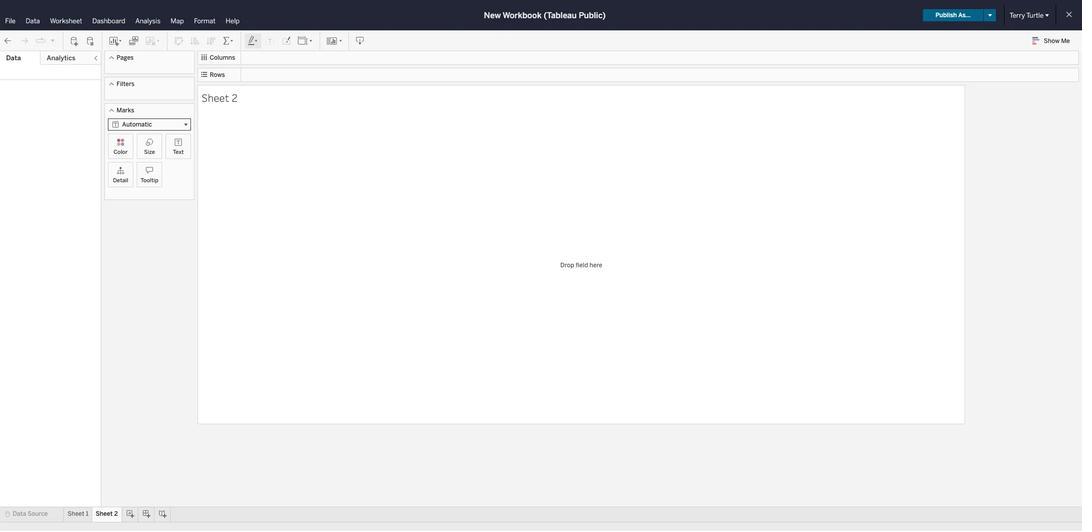 Task type: locate. For each thing, give the bounding box(es) containing it.
rows
[[210, 71, 225, 79]]

data
[[26, 17, 40, 25], [6, 54, 21, 62], [13, 511, 26, 518]]

data down undo icon
[[6, 54, 21, 62]]

replay animation image
[[35, 36, 46, 46], [50, 37, 56, 43]]

worksheet
[[50, 17, 82, 25]]

new worksheet image
[[108, 36, 123, 46]]

2 right '1'
[[114, 511, 118, 518]]

fit image
[[298, 36, 314, 46]]

2 down columns
[[232, 90, 238, 105]]

1 vertical spatial data
[[6, 54, 21, 62]]

tooltip
[[141, 177, 158, 184]]

show labels image
[[265, 36, 275, 46]]

here
[[590, 262, 603, 269]]

replay animation image up analytics
[[50, 37, 56, 43]]

show me
[[1044, 38, 1070, 45]]

1 vertical spatial 2
[[114, 511, 118, 518]]

2 horizontal spatial sheet
[[202, 90, 229, 105]]

dashboard
[[92, 17, 125, 25]]

analytics
[[47, 54, 75, 62]]

replay animation image right redo image
[[35, 36, 46, 46]]

sheet down rows
[[202, 90, 229, 105]]

help
[[226, 17, 240, 25]]

public)
[[579, 10, 606, 20]]

data left source
[[13, 511, 26, 518]]

0 horizontal spatial 2
[[114, 511, 118, 518]]

sheet 2
[[202, 90, 238, 105], [96, 511, 118, 518]]

sort descending image
[[206, 36, 216, 46]]

collapse image
[[93, 55, 99, 61]]

(tableau
[[544, 10, 577, 20]]

field
[[576, 262, 588, 269]]

sheet 2 down rows
[[202, 90, 238, 105]]

duplicate image
[[129, 36, 139, 46]]

sheet left '1'
[[68, 511, 84, 518]]

0 horizontal spatial sheet 2
[[96, 511, 118, 518]]

sheet right '1'
[[96, 511, 113, 518]]

terry turtle
[[1010, 11, 1044, 19]]

2
[[232, 90, 238, 105], [114, 511, 118, 518]]

1 horizontal spatial 2
[[232, 90, 238, 105]]

1 horizontal spatial sheet 2
[[202, 90, 238, 105]]

show me button
[[1028, 33, 1080, 49]]

columns
[[210, 54, 235, 61]]

size
[[144, 149, 155, 156]]

publish as... button
[[923, 9, 984, 21]]

sheet
[[202, 90, 229, 105], [68, 511, 84, 518], [96, 511, 113, 518]]

color
[[114, 149, 128, 156]]

turtle
[[1027, 11, 1044, 19]]

drop
[[561, 262, 575, 269]]

data up redo image
[[26, 17, 40, 25]]

1 vertical spatial sheet 2
[[96, 511, 118, 518]]

marks
[[117, 107, 134, 114]]

undo image
[[3, 36, 13, 46]]

workbook
[[503, 10, 542, 20]]

sheet 2 right '1'
[[96, 511, 118, 518]]

totals image
[[223, 36, 235, 46]]



Task type: describe. For each thing, give the bounding box(es) containing it.
terry
[[1010, 11, 1026, 19]]

download image
[[355, 36, 365, 46]]

0 vertical spatial data
[[26, 17, 40, 25]]

me
[[1062, 38, 1070, 45]]

swap rows and columns image
[[174, 36, 184, 46]]

detail
[[113, 177, 128, 184]]

as...
[[959, 12, 971, 19]]

1 horizontal spatial replay animation image
[[50, 37, 56, 43]]

sheet 1
[[68, 511, 89, 518]]

1
[[86, 511, 89, 518]]

0 vertical spatial sheet 2
[[202, 90, 238, 105]]

new workbook (tableau public)
[[484, 10, 606, 20]]

highlight image
[[247, 36, 259, 46]]

new data source image
[[69, 36, 80, 46]]

0 vertical spatial 2
[[232, 90, 238, 105]]

pages
[[117, 54, 134, 61]]

0 horizontal spatial sheet
[[68, 511, 84, 518]]

0 horizontal spatial replay animation image
[[35, 36, 46, 46]]

publish
[[936, 12, 957, 19]]

2 vertical spatial data
[[13, 511, 26, 518]]

redo image
[[19, 36, 29, 46]]

source
[[28, 511, 48, 518]]

clear sheet image
[[145, 36, 161, 46]]

sort ascending image
[[190, 36, 200, 46]]

data source
[[13, 511, 48, 518]]

1 horizontal spatial sheet
[[96, 511, 113, 518]]

drop field here
[[561, 262, 603, 269]]

publish as...
[[936, 12, 971, 19]]

map
[[171, 17, 184, 25]]

new
[[484, 10, 501, 20]]

file
[[5, 17, 16, 25]]

analysis
[[135, 17, 161, 25]]

format workbook image
[[281, 36, 291, 46]]

show/hide cards image
[[326, 36, 343, 46]]

pause auto updates image
[[86, 36, 96, 46]]

show
[[1044, 38, 1060, 45]]

filters
[[117, 81, 134, 88]]

format
[[194, 17, 216, 25]]

text
[[173, 149, 184, 156]]



Task type: vqa. For each thing, say whether or not it's contained in the screenshot.
Replay Animation icon
yes



